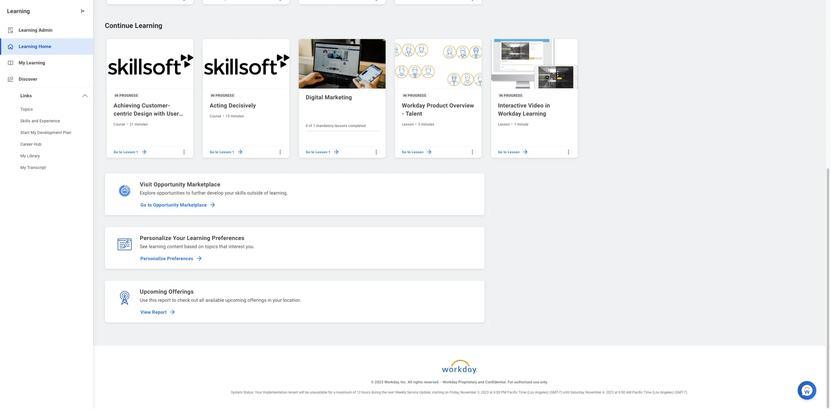 Task type: locate. For each thing, give the bounding box(es) containing it.
minutes for product
[[421, 122, 435, 126]]

implementation
[[263, 391, 288, 395]]

3 progress from the left
[[408, 94, 427, 98]]

minutes for customer-
[[135, 122, 148, 126]]

in progress for interactive
[[500, 94, 523, 98]]

1 for achieving customer-centric design with user personas image
[[136, 150, 138, 154]]

0 horizontal spatial of
[[264, 190, 269, 196]]

0 vertical spatial opportunity
[[154, 181, 186, 188]]

november left 3, at the bottom right
[[461, 391, 477, 395]]

angeles) left 7).
[[661, 391, 674, 395]]

arrow right image inside 'personalize preferences' link
[[196, 255, 203, 262]]

1 horizontal spatial arrow right image
[[209, 201, 216, 208]]

progress for workday
[[408, 94, 427, 98]]

4,
[[603, 391, 606, 395]]

your inside visit opportunity marketplace explore opportunities to further develop your skills outside of learning.
[[225, 190, 234, 196]]

and
[[31, 119, 38, 123], [478, 380, 485, 384]]

visit
[[140, 181, 152, 188]]

1 progress from the left
[[119, 94, 138, 98]]

1 vertical spatial in
[[268, 298, 272, 303]]

location.
[[283, 298, 302, 303]]

0
[[306, 124, 308, 128]]

my left library
[[20, 154, 26, 158]]

marketplace inside visit opportunity marketplace explore opportunities to further develop your skills outside of learning.
[[187, 181, 220, 188]]

2 vertical spatial of
[[353, 391, 356, 395]]

your up content
[[173, 235, 185, 242]]

0 horizontal spatial minutes
[[135, 122, 148, 126]]

in progress up acting
[[211, 94, 234, 98]]

2 vertical spatial workday
[[443, 380, 458, 384]]

workday down interactive
[[498, 110, 522, 117]]

outside
[[247, 190, 263, 196]]

1 vertical spatial opportunity
[[153, 202, 179, 208]]

that
[[219, 244, 228, 249]]

go to opportunity marketplace
[[140, 202, 207, 208]]

1 vertical spatial course
[[114, 122, 125, 126]]

0 horizontal spatial november
[[461, 391, 477, 395]]

skills and experience link
[[0, 116, 93, 127]]

0 horizontal spatial time
[[519, 391, 527, 395]]

minutes right 15
[[231, 114, 244, 118]]

1 horizontal spatial go to lesson 1
[[210, 150, 235, 154]]

arrow right image down develop
[[209, 201, 216, 208]]

learning inside 'link'
[[19, 27, 37, 33]]

1 horizontal spatial at
[[615, 391, 618, 395]]

starting
[[432, 391, 444, 395]]

customer-
[[142, 102, 170, 109]]

interactive video in workday learning link
[[498, 101, 572, 118]]

0 horizontal spatial go to lesson 1
[[114, 150, 138, 154]]

opportunity inside visit opportunity marketplace explore opportunities to further develop your skills outside of learning.
[[154, 181, 186, 188]]

lesson for achieving customer-centric design with user personas image
[[123, 150, 135, 154]]

acting decisively link
[[210, 101, 284, 110]]

0 horizontal spatial at
[[490, 391, 493, 395]]

personalize up learning
[[140, 235, 172, 242]]

0 vertical spatial your
[[173, 235, 185, 242]]

1 vertical spatial personalize
[[140, 256, 166, 261]]

to
[[119, 150, 122, 154], [215, 150, 219, 154], [312, 150, 315, 154], [408, 150, 411, 154], [504, 150, 507, 154], [186, 190, 190, 196], [148, 202, 152, 208], [172, 298, 176, 303]]

2 horizontal spatial of
[[353, 391, 356, 395]]

0 vertical spatial preferences
[[212, 235, 245, 242]]

0 horizontal spatial and
[[31, 119, 38, 123]]

minutes right 21
[[135, 122, 148, 126]]

hours
[[362, 391, 371, 395]]

preferences down content
[[167, 256, 193, 261]]

confidential.
[[486, 380, 507, 384]]

0 horizontal spatial in
[[268, 298, 272, 303]]

minute
[[518, 122, 529, 126]]

1 horizontal spatial of
[[309, 124, 312, 128]]

1 for acting decisively image
[[232, 150, 235, 154]]

workday inside interactive video in workday learning
[[498, 110, 522, 117]]

opportunity up opportunities in the left of the page
[[154, 181, 186, 188]]

in progress up the achieving
[[115, 94, 138, 98]]

0 horizontal spatial pacific
[[508, 391, 518, 395]]

learning admin link
[[0, 22, 93, 38]]

and right skills on the top
[[31, 119, 38, 123]]

my for my learning
[[19, 60, 25, 66]]

check
[[178, 298, 190, 303]]

1 horizontal spatial course
[[210, 114, 221, 118]]

1 vertical spatial preferences
[[167, 256, 193, 261]]

in up acting
[[211, 94, 215, 98]]

digital
[[306, 94, 323, 101]]

until
[[563, 391, 570, 395]]

your left skills
[[225, 190, 234, 196]]

1 horizontal spatial on
[[445, 391, 449, 395]]

related actions vertical image for achieving customer- centric design with user personas
[[181, 149, 187, 155]]

in right 'offerings'
[[268, 298, 272, 303]]

chevron up image
[[82, 92, 89, 99]]

progress up acting
[[216, 94, 234, 98]]

2 november from the left
[[586, 391, 602, 395]]

of inside visit opportunity marketplace explore opportunities to further develop your skills outside of learning.
[[264, 190, 269, 196]]

0 horizontal spatial preferences
[[167, 256, 193, 261]]

in right 'video'
[[546, 102, 550, 109]]

and up 3, at the bottom right
[[478, 380, 485, 384]]

my transcript
[[20, 165, 46, 170]]

1 horizontal spatial go to lesson
[[498, 150, 520, 154]]

21
[[130, 122, 134, 126]]

0 vertical spatial and
[[31, 119, 38, 123]]

0 vertical spatial marketplace
[[187, 181, 220, 188]]

(gmt-
[[550, 391, 559, 395], [675, 391, 684, 395]]

in progress up interactive
[[500, 94, 523, 98]]

1 in from the left
[[115, 94, 119, 98]]

in inside interactive video in workday learning
[[546, 102, 550, 109]]

in for workday product overview - talent
[[403, 94, 407, 98]]

2 go to lesson from the left
[[498, 150, 520, 154]]

your left location. at the bottom of the page
[[273, 298, 282, 303]]

0 horizontal spatial arrow right image
[[169, 309, 176, 316]]

opportunity down opportunities in the left of the page
[[153, 202, 179, 208]]

digital marketing link
[[306, 93, 380, 101]]

update;
[[420, 391, 431, 395]]

talent
[[406, 110, 423, 117]]

develop
[[207, 190, 224, 196]]

0 vertical spatial workday
[[402, 102, 426, 109]]

2 progress from the left
[[216, 94, 234, 98]]

workday up friday,
[[443, 380, 458, 384]]

1 horizontal spatial minutes
[[231, 114, 244, 118]]

workday up talent
[[402, 102, 426, 109]]

arrow right image for marketplace
[[209, 201, 216, 208]]

2 in progress from the left
[[211, 94, 234, 98]]

available
[[206, 298, 224, 303]]

book open image
[[7, 59, 14, 66]]

1 horizontal spatial (los
[[653, 391, 660, 395]]

acting
[[210, 102, 227, 109]]

mandatory
[[316, 124, 334, 128]]

workday inside 'workday product overview - talent'
[[402, 102, 426, 109]]

opportunity
[[154, 181, 186, 188], [153, 202, 179, 208]]

1 horizontal spatial -
[[441, 380, 442, 384]]

in up talent
[[403, 94, 407, 98]]

interactive video in workday learning
[[498, 102, 550, 117]]

my right start
[[31, 130, 36, 135]]

on right based at the bottom left of the page
[[199, 244, 204, 249]]

1 go to lesson 1 from the left
[[114, 150, 138, 154]]

0 vertical spatial in
[[546, 102, 550, 109]]

lesson for the digital marketing image
[[316, 150, 328, 154]]

1 6:00 from the left
[[494, 391, 501, 395]]

2023
[[375, 380, 384, 384], [481, 391, 489, 395], [606, 391, 614, 395]]

of left 12 at the bottom
[[353, 391, 356, 395]]

list
[[105, 0, 489, 6], [0, 22, 93, 174], [105, 37, 585, 159], [0, 104, 93, 174]]

arrow right image inside view report link
[[169, 309, 176, 316]]

1 horizontal spatial november
[[586, 391, 602, 395]]

learning home link
[[0, 38, 93, 55]]

personalize inside personalize your learning preferences see learning content based on topics that interest you.
[[140, 235, 172, 242]]

experience
[[40, 119, 60, 123]]

career hub link
[[0, 139, 93, 151]]

a
[[334, 391, 336, 395]]

go to lesson 1
[[114, 150, 138, 154], [210, 150, 235, 154], [306, 150, 331, 154]]

1 horizontal spatial angeles)
[[661, 391, 674, 395]]

learning admin
[[19, 27, 52, 33]]

of right 0
[[309, 124, 312, 128]]

1 horizontal spatial (gmt-
[[675, 391, 684, 395]]

minutes right 3
[[421, 122, 435, 126]]

1 in progress from the left
[[115, 94, 138, 98]]

inc.
[[401, 380, 407, 384]]

1
[[515, 122, 517, 126], [313, 124, 315, 128], [136, 150, 138, 154], [232, 150, 235, 154], [329, 150, 331, 154]]

am
[[627, 391, 632, 395]]

marketplace up further
[[187, 181, 220, 188]]

1 vertical spatial your
[[255, 391, 262, 395]]

0 horizontal spatial (los
[[528, 391, 535, 395]]

- left talent
[[402, 110, 405, 117]]

1 vertical spatial workday
[[498, 110, 522, 117]]

1 vertical spatial arrow right image
[[169, 309, 176, 316]]

links button
[[0, 88, 93, 104]]

0 vertical spatial your
[[225, 190, 234, 196]]

your
[[173, 235, 185, 242], [255, 391, 262, 395]]

0 vertical spatial personalize
[[140, 235, 172, 242]]

achieving
[[114, 102, 140, 109]]

marketplace down further
[[180, 202, 207, 208]]

2 horizontal spatial go to lesson 1
[[306, 150, 331, 154]]

view report link
[[138, 306, 177, 318]]

proprietary
[[459, 380, 477, 384]]

digital marketing
[[306, 94, 352, 101]]

1 horizontal spatial pacific
[[633, 391, 643, 395]]

arrow right image inside go to opportunity marketplace link
[[209, 201, 216, 208]]

time right am
[[644, 391, 652, 395]]

2 go to lesson 1 from the left
[[210, 150, 235, 154]]

1 pacific from the left
[[508, 391, 518, 395]]

4 in from the left
[[500, 94, 503, 98]]

course down centric on the top left of the page
[[114, 122, 125, 126]]

1 for the digital marketing image
[[329, 150, 331, 154]]

progress up the achieving
[[119, 94, 138, 98]]

0 horizontal spatial (gmt-
[[550, 391, 559, 395]]

0 horizontal spatial your
[[225, 190, 234, 196]]

1 at from the left
[[490, 391, 493, 395]]

your right status:
[[255, 391, 262, 395]]

time down authorized
[[519, 391, 527, 395]]

2023 right 4,
[[606, 391, 614, 395]]

skills and experience
[[20, 119, 60, 123]]

workday product overview - talent image
[[395, 39, 483, 89]]

learning
[[7, 8, 30, 15], [135, 22, 163, 30], [19, 27, 37, 33], [19, 44, 37, 49], [26, 60, 45, 66], [523, 110, 547, 117], [187, 235, 210, 242]]

in up the achieving
[[115, 94, 119, 98]]

visible image
[[137, 0, 143, 2], [235, 0, 242, 2], [329, 0, 336, 2], [425, 0, 432, 2]]

pacific right pm
[[508, 391, 518, 395]]

0 horizontal spatial angeles)
[[535, 391, 549, 395]]

0 horizontal spatial on
[[199, 244, 204, 249]]

my left transcript
[[20, 165, 26, 170]]

4 in progress from the left
[[500, 94, 523, 98]]

0 vertical spatial course
[[210, 114, 221, 118]]

go to lesson for workday
[[498, 150, 520, 154]]

of right outside
[[264, 190, 269, 196]]

1 horizontal spatial 6:00
[[619, 391, 626, 395]]

2 in from the left
[[211, 94, 215, 98]]

preferences
[[212, 235, 245, 242], [167, 256, 193, 261]]

1 horizontal spatial time
[[644, 391, 652, 395]]

0 horizontal spatial workday
[[402, 102, 426, 109]]

workday product overview - talent
[[402, 102, 474, 117]]

course down acting
[[210, 114, 221, 118]]

1 horizontal spatial preferences
[[212, 235, 245, 242]]

acting decisively image
[[203, 39, 291, 89]]

2 horizontal spatial 2023
[[606, 391, 614, 395]]

arrow right image
[[209, 201, 216, 208], [169, 309, 176, 316]]

4 progress from the left
[[504, 94, 523, 98]]

0 horizontal spatial go to lesson
[[402, 150, 424, 154]]

0 horizontal spatial your
[[173, 235, 185, 242]]

in for achieving customer- centric design with user personas
[[115, 94, 119, 98]]

go for acting decisively
[[210, 150, 214, 154]]

list containing digital marketing
[[105, 37, 585, 159]]

6:00 left pm
[[494, 391, 501, 395]]

progress for acting
[[216, 94, 234, 98]]

angeles) down only.
[[535, 391, 549, 395]]

november left 4,
[[586, 391, 602, 395]]

0 vertical spatial -
[[402, 110, 405, 117]]

maximum
[[336, 391, 352, 395]]

minutes
[[231, 114, 244, 118], [135, 122, 148, 126], [421, 122, 435, 126]]

2 (los from the left
[[653, 391, 660, 395]]

in up interactive
[[500, 94, 503, 98]]

related actions vertical image for acting decisively
[[277, 149, 283, 155]]

arrow right image for achieving customer- centric design with user personas
[[141, 149, 147, 155]]

0 vertical spatial on
[[199, 244, 204, 249]]

3 go to lesson 1 from the left
[[306, 150, 331, 154]]

6:00 left am
[[619, 391, 626, 395]]

preferences up that
[[212, 235, 245, 242]]

arrow right image
[[141, 149, 147, 155], [237, 149, 244, 155], [333, 149, 340, 155], [426, 149, 433, 155], [522, 149, 529, 155], [196, 255, 203, 262]]

1 vertical spatial your
[[273, 298, 282, 303]]

in for interactive video in workday learning
[[500, 94, 503, 98]]

on inside personalize your learning preferences see learning content based on topics that interest you.
[[199, 244, 204, 249]]

digital marketing image
[[299, 39, 387, 89]]

progress
[[119, 94, 138, 98], [216, 94, 234, 98], [408, 94, 427, 98], [504, 94, 523, 98]]

(los down use
[[528, 391, 535, 395]]

2 6:00 from the left
[[619, 391, 626, 395]]

personalize for your
[[140, 235, 172, 242]]

at right 4,
[[615, 391, 618, 395]]

2 at from the left
[[615, 391, 618, 395]]

my right book open icon
[[19, 60, 25, 66]]

0 horizontal spatial 6:00
[[494, 391, 501, 395]]

- right reserved.
[[441, 380, 442, 384]]

arrow right image right the 'report'
[[169, 309, 176, 316]]

offerings
[[248, 298, 267, 303]]

continue learning
[[105, 22, 163, 30]]

course
[[210, 114, 221, 118], [114, 122, 125, 126]]

progress up interactive
[[504, 94, 523, 98]]

personalize
[[140, 235, 172, 242], [140, 256, 166, 261]]

3 in from the left
[[403, 94, 407, 98]]

in
[[546, 102, 550, 109], [268, 298, 272, 303]]

2 horizontal spatial workday
[[498, 110, 522, 117]]

skills
[[20, 119, 30, 123]]

go to lesson
[[402, 150, 424, 154], [498, 150, 520, 154]]

1 go to lesson from the left
[[402, 150, 424, 154]]

related actions vertical image
[[181, 0, 187, 1], [277, 0, 283, 1], [470, 0, 476, 1], [566, 149, 572, 155]]

personalize down learning
[[140, 256, 166, 261]]

3 in progress from the left
[[403, 94, 427, 98]]

in progress up talent
[[403, 94, 427, 98]]

0 horizontal spatial -
[[402, 110, 405, 117]]

arrow right image for workday product overview - talent
[[426, 149, 433, 155]]

marketplace
[[187, 181, 220, 188], [180, 202, 207, 208]]

progress up talent
[[408, 94, 427, 98]]

topics link
[[0, 104, 93, 116]]

at down confidential. at the bottom of page
[[490, 391, 493, 395]]

library
[[27, 154, 40, 158]]

2023 right 3, at the bottom right
[[481, 391, 489, 395]]

(los right am
[[653, 391, 660, 395]]

decisively
[[229, 102, 256, 109]]

pacific right am
[[633, 391, 643, 395]]

go to lesson 1 for acting decisively
[[210, 150, 235, 154]]

1 horizontal spatial in
[[546, 102, 550, 109]]

2023 right ©
[[375, 380, 384, 384]]

on left friday,
[[445, 391, 449, 395]]

2 horizontal spatial minutes
[[421, 122, 435, 126]]

video
[[529, 102, 544, 109]]

0 vertical spatial arrow right image
[[209, 201, 216, 208]]

1 vertical spatial marketplace
[[180, 202, 207, 208]]

0 horizontal spatial course
[[114, 122, 125, 126]]

all
[[199, 298, 204, 303]]

1 angeles) from the left
[[535, 391, 549, 395]]

related actions vertical image
[[374, 0, 379, 1], [181, 149, 187, 155], [277, 149, 283, 155], [374, 149, 379, 155], [470, 149, 476, 155]]

upcoming
[[140, 288, 167, 295]]

1 horizontal spatial your
[[273, 298, 282, 303]]

1 vertical spatial and
[[478, 380, 485, 384]]

lesson for interactive video in workday learning image
[[508, 150, 520, 154]]

of for marketplace
[[264, 190, 269, 196]]

my for my library
[[20, 154, 26, 158]]

(los
[[528, 391, 535, 395], [653, 391, 660, 395]]

1 vertical spatial of
[[264, 190, 269, 196]]



Task type: vqa. For each thing, say whether or not it's contained in the screenshot.


Task type: describe. For each thing, give the bounding box(es) containing it.
in for acting decisively
[[211, 94, 215, 98]]

course for acting decisively
[[210, 114, 221, 118]]

lesson for acting decisively image
[[220, 150, 232, 154]]

learning inside 'link'
[[19, 44, 37, 49]]

of for your
[[353, 391, 356, 395]]

go for workday product overview - talent
[[402, 150, 407, 154]]

15 minutes
[[226, 114, 244, 118]]

related actions vertical image for workday product overview - talent
[[470, 149, 476, 155]]

report
[[152, 309, 167, 315]]

my learning
[[19, 60, 45, 66]]

12
[[357, 391, 361, 395]]

service
[[407, 391, 419, 395]]

lesson for workday product overview - talent image on the top
[[412, 150, 424, 154]]

admin
[[39, 27, 52, 33]]

personalize for preferences
[[140, 256, 166, 261]]

preferences inside personalize your learning preferences see learning content based on topics that interest you.
[[212, 235, 245, 242]]

out
[[191, 298, 198, 303]]

rights
[[413, 380, 423, 384]]

go to lesson for -
[[402, 150, 424, 154]]

report parameter image
[[7, 27, 14, 34]]

3 minutes
[[418, 122, 435, 126]]

2 pacific from the left
[[633, 391, 643, 395]]

hub
[[34, 142, 41, 147]]

0 vertical spatial of
[[309, 124, 312, 128]]

only.
[[541, 380, 548, 384]]

transformation import image
[[80, 8, 86, 14]]

learning inside personalize your learning preferences see learning content based on topics that interest you.
[[187, 235, 210, 242]]

15
[[226, 114, 230, 118]]

in progress for workday
[[403, 94, 427, 98]]

with
[[154, 110, 165, 117]]

next
[[388, 391, 395, 395]]

for
[[508, 380, 514, 384]]

1 minute
[[515, 122, 529, 126]]

minutes for decisively
[[231, 114, 244, 118]]

0 horizontal spatial 2023
[[375, 380, 384, 384]]

based
[[184, 244, 197, 249]]

0 of 1 mandatory lessons completed
[[306, 124, 366, 128]]

authorized
[[515, 380, 533, 384]]

learning home
[[19, 44, 51, 49]]

explore
[[140, 190, 156, 196]]

use
[[534, 380, 540, 384]]

3 visible image from the left
[[329, 0, 336, 2]]

1 visible image from the left
[[137, 0, 143, 2]]

your inside personalize your learning preferences see learning content based on topics that interest you.
[[173, 235, 185, 242]]

2 angeles) from the left
[[661, 391, 674, 395]]

learning
[[149, 244, 166, 249]]

personalize preferences link
[[138, 253, 204, 264]]

pm
[[501, 391, 507, 395]]

achieving customer- centric design with user personas
[[114, 102, 179, 125]]

career hub
[[20, 142, 41, 147]]

personalize preferences
[[140, 256, 193, 261]]

3,
[[478, 391, 480, 395]]

plan
[[63, 130, 71, 135]]

see
[[140, 244, 148, 249]]

my library link
[[0, 151, 93, 162]]

opportunities
[[157, 190, 185, 196]]

personas
[[114, 118, 139, 125]]

your inside upcoming offerings use this report to check out all available upcoming offerings in your location.
[[273, 298, 282, 303]]

this
[[149, 298, 157, 303]]

links
[[20, 93, 32, 99]]

1 horizontal spatial your
[[255, 391, 262, 395]]

2 (gmt- from the left
[[675, 391, 684, 395]]

view report
[[140, 309, 167, 315]]

go for achieving customer- centric design with user personas
[[114, 150, 118, 154]]

1 vertical spatial -
[[441, 380, 442, 384]]

discover
[[19, 76, 37, 82]]

will
[[299, 391, 304, 395]]

home image
[[7, 43, 14, 50]]

you.
[[246, 244, 255, 249]]

1 november from the left
[[461, 391, 477, 395]]

1 time from the left
[[519, 391, 527, 395]]

start my development plan
[[20, 130, 71, 135]]

list containing learning admin
[[0, 22, 93, 174]]

achieving customer- centric design with user personas link
[[114, 101, 188, 125]]

interactive video in workday learning image
[[491, 39, 579, 89]]

my learning link
[[0, 55, 93, 71]]

offerings
[[169, 288, 194, 295]]

product
[[427, 102, 448, 109]]

content
[[167, 244, 183, 249]]

my transcript link
[[0, 162, 93, 174]]

in progress for achieving
[[115, 94, 138, 98]]

4 visible image from the left
[[425, 0, 432, 2]]

achieving customer-centric design with user personas image
[[107, 39, 195, 89]]

go to opportunity marketplace link
[[138, 199, 217, 211]]

©
[[371, 380, 374, 384]]

progress for interactive
[[504, 94, 523, 98]]

during
[[372, 391, 381, 395]]

personalize your learning preferences see learning content based on topics that interest you.
[[140, 235, 255, 249]]

in inside upcoming offerings use this report to check out all available upcoming offerings in your location.
[[268, 298, 272, 303]]

progress for achieving
[[119, 94, 138, 98]]

arrow right image for acting decisively
[[237, 149, 244, 155]]

go to lesson 1 for achieving customer- centric design with user personas
[[114, 150, 138, 154]]

- inside 'workday product overview - talent'
[[402, 110, 405, 117]]

weekly
[[396, 391, 407, 395]]

course for achieving customer- centric design with user personas
[[114, 122, 125, 126]]

centric
[[114, 110, 132, 117]]

to inside visit opportunity marketplace explore opportunities to further develop your skills outside of learning.
[[186, 190, 190, 196]]

1 horizontal spatial 2023
[[481, 391, 489, 395]]

arrow right image for interactive video in workday learning
[[522, 149, 529, 155]]

interactive
[[498, 102, 527, 109]]

discover link
[[0, 71, 93, 87]]

user
[[167, 110, 179, 117]]

visit opportunity marketplace explore opportunities to further develop your skills outside of learning.
[[140, 181, 288, 196]]

1 vertical spatial on
[[445, 391, 449, 395]]

1 horizontal spatial workday
[[443, 380, 458, 384]]

workday,
[[385, 380, 400, 384]]

2 visible image from the left
[[235, 0, 242, 2]]

system
[[231, 391, 243, 395]]

learning inside interactive video in workday learning
[[523, 110, 547, 117]]

marketing
[[325, 94, 352, 101]]

1 horizontal spatial and
[[478, 380, 485, 384]]

1 (gmt- from the left
[[550, 391, 559, 395]]

view
[[140, 309, 151, 315]]

go for interactive video in workday learning
[[498, 150, 503, 154]]

arrow right image for use
[[169, 309, 176, 316]]

workday product overview - talent link
[[402, 101, 476, 118]]

start my development plan link
[[0, 127, 93, 139]]

for
[[328, 391, 333, 395]]

acting decisively
[[210, 102, 256, 109]]

7)
[[559, 391, 562, 395]]

2 time from the left
[[644, 391, 652, 395]]

use
[[140, 298, 148, 303]]

in progress for acting
[[211, 94, 234, 98]]

list containing topics
[[0, 104, 93, 174]]

topics
[[20, 107, 33, 112]]

unavailable
[[310, 391, 328, 395]]

report
[[158, 298, 171, 303]]

system status: your implementation tenant will be unavailable for a maximum of 12 hours during the next weekly service update; starting on friday, november 3, 2023 at 6:00 pm pacific time (los angeles) (gmt-7) until saturday, november 4, 2023 at 6:00 am pacific time (los angeles) (gmt-7).
[[231, 391, 689, 395]]

design
[[134, 110, 152, 117]]

upcoming
[[225, 298, 247, 303]]

to inside upcoming offerings use this report to check out all available upcoming offerings in your location.
[[172, 298, 176, 303]]

upcoming offerings use this report to check out all available upcoming offerings in your location.
[[140, 288, 302, 303]]

1 (los from the left
[[528, 391, 535, 395]]

the
[[382, 391, 387, 395]]

my for my transcript
[[20, 165, 26, 170]]



